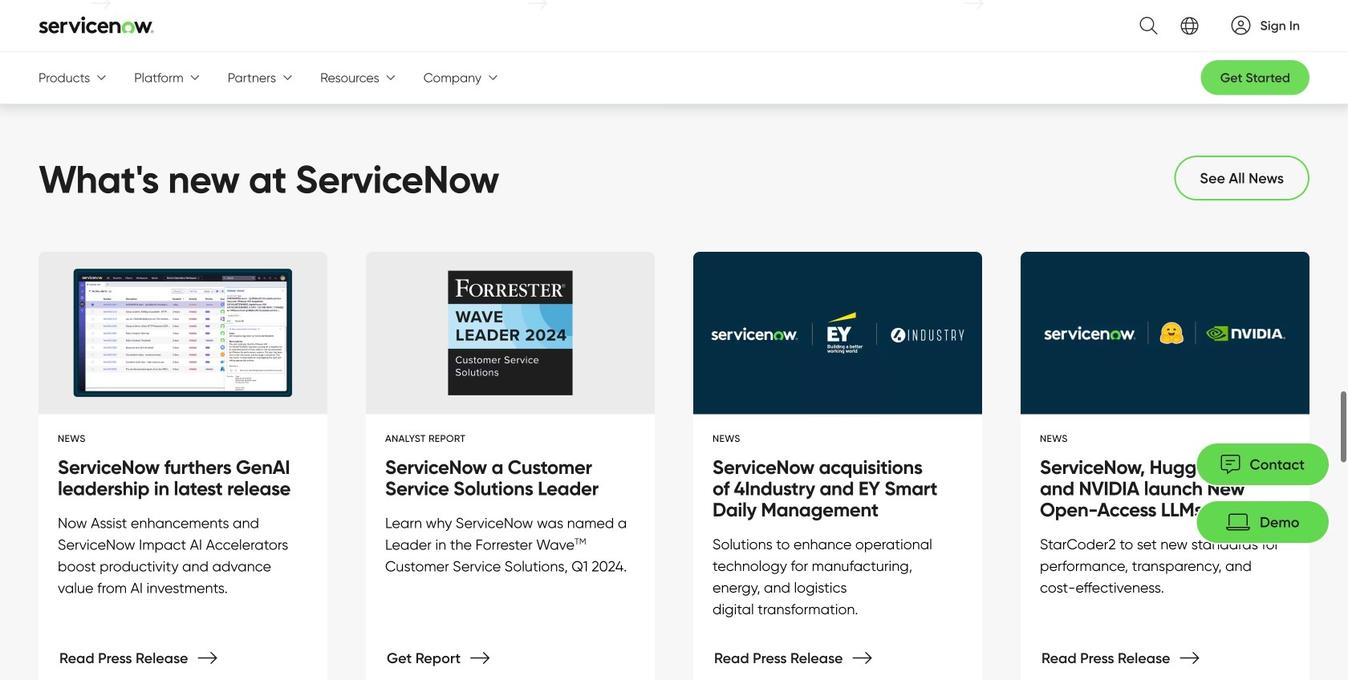Task type: vqa. For each thing, say whether or not it's contained in the screenshot.
library on the right bottom
no



Task type: locate. For each thing, give the bounding box(es) containing it.
search image
[[1130, 7, 1158, 44]]

arc image
[[1232, 15, 1251, 35]]



Task type: describe. For each thing, give the bounding box(es) containing it.
servicenow image
[[39, 16, 154, 34]]



